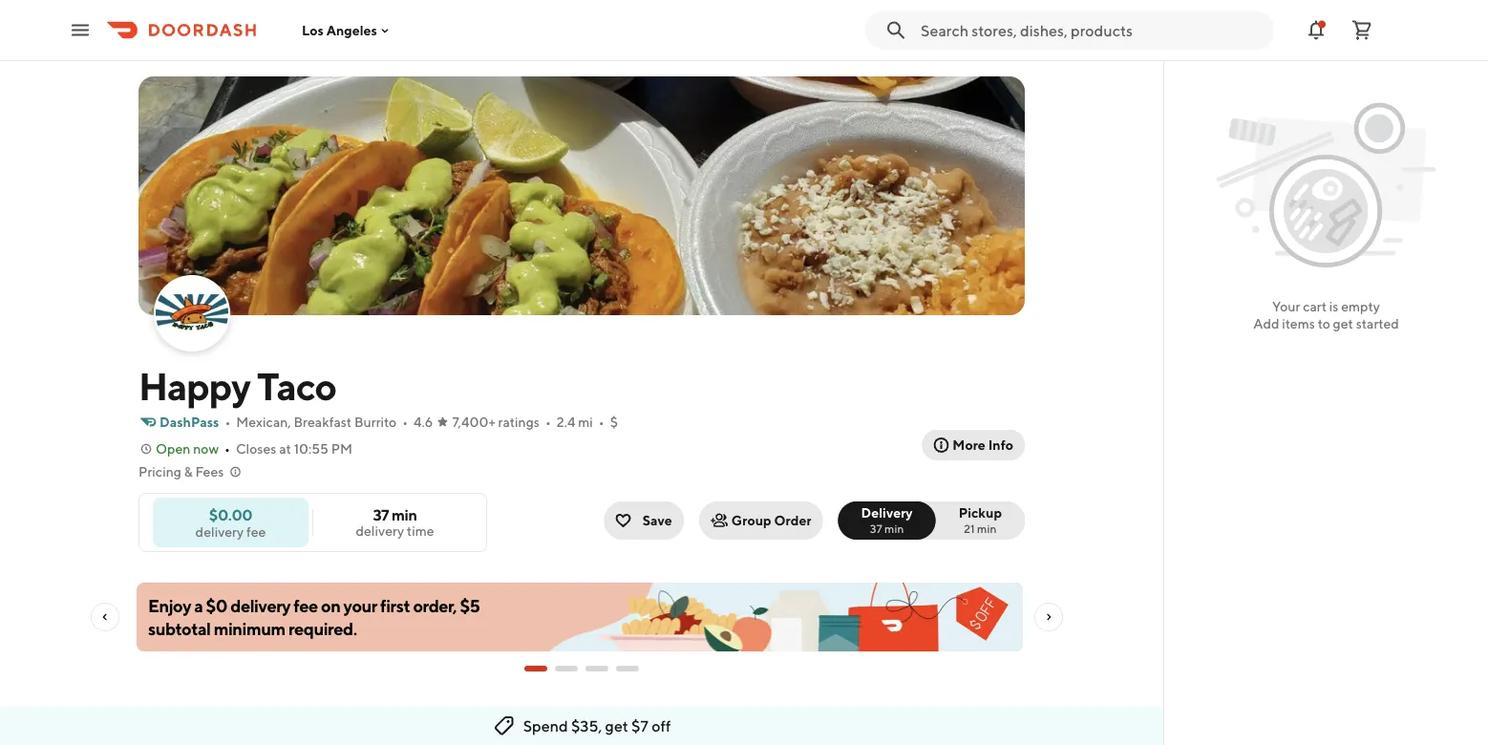 Task type: describe. For each thing, give the bounding box(es) containing it.
off
[[652, 717, 671, 735]]

delivery inside enjoy a $0 delivery fee on your first order, $5 subtotal minimum required.
[[230, 595, 291, 616]]

notification bell image
[[1305, 19, 1328, 42]]

select promotional banner element
[[524, 651, 639, 686]]

$0.00 delivery fee
[[195, 505, 266, 539]]

info
[[988, 437, 1013, 453]]

spend $35, get $7 off
[[523, 717, 671, 735]]

7,400+ ratings •
[[452, 414, 551, 430]]

$35,
[[571, 717, 602, 735]]

$0.00
[[209, 505, 252, 523]]

mexican,
[[236, 414, 291, 430]]

21
[[964, 522, 975, 535]]

empty
[[1341, 298, 1380, 314]]

delivery 37 min
[[861, 505, 913, 535]]

angeles
[[326, 22, 377, 38]]

your
[[343, 595, 377, 616]]

more
[[953, 437, 986, 453]]

enjoy a $0 delivery fee on your first order, $5 subtotal minimum required.
[[148, 595, 480, 639]]

dashpass
[[160, 414, 219, 430]]

mi
[[578, 414, 593, 430]]

first
[[380, 595, 410, 616]]

on
[[321, 595, 340, 616]]

pickup 21 min
[[959, 505, 1002, 535]]

pricing & fees
[[139, 464, 224, 480]]

4.6
[[414, 414, 433, 430]]

open menu image
[[69, 19, 92, 42]]

cart
[[1303, 298, 1327, 314]]

0 items, open order cart image
[[1351, 19, 1374, 42]]

save
[[643, 512, 672, 528]]

37 inside 37 min delivery time
[[373, 506, 389, 524]]

at
[[279, 441, 291, 457]]

10:55
[[294, 441, 328, 457]]

more info button
[[922, 430, 1025, 460]]

now
[[193, 441, 219, 457]]

dashpass •
[[160, 414, 230, 430]]

• left 2.4
[[545, 414, 551, 430]]

los
[[302, 22, 324, 38]]

open now
[[156, 441, 219, 457]]

group order button
[[699, 501, 823, 540]]

min for pickup
[[977, 522, 997, 535]]

enjoy
[[148, 595, 191, 616]]

required.
[[288, 618, 357, 639]]

$0
[[206, 595, 227, 616]]

time
[[407, 523, 434, 539]]

pricing & fees button
[[139, 462, 243, 481]]

pm
[[331, 441, 353, 457]]

happy taco
[[139, 363, 336, 408]]



Task type: locate. For each thing, give the bounding box(es) containing it.
• left 4.6
[[402, 414, 408, 430]]

delivery inside 37 min delivery time
[[356, 523, 404, 539]]

fee inside enjoy a $0 delivery fee on your first order, $5 subtotal minimum required.
[[294, 595, 318, 616]]

order methods option group
[[838, 501, 1025, 540]]

happy
[[139, 363, 250, 408]]

1 vertical spatial fee
[[294, 595, 318, 616]]

1 horizontal spatial min
[[885, 522, 904, 535]]

0 horizontal spatial fee
[[246, 523, 266, 539]]

group
[[732, 512, 771, 528]]

spend
[[523, 717, 568, 735]]

$
[[610, 414, 618, 430]]

fee inside $0.00 delivery fee
[[246, 523, 266, 539]]

fee left on at left
[[294, 595, 318, 616]]

2.4
[[557, 414, 575, 430]]

0 horizontal spatial 37
[[373, 506, 389, 524]]

min for delivery
[[885, 522, 904, 535]]

items
[[1282, 316, 1315, 331]]

subtotal
[[148, 618, 211, 639]]

$5
[[460, 595, 480, 616]]

delivery
[[861, 505, 913, 521]]

• right the now
[[225, 441, 230, 457]]

• closes at 10:55 pm
[[225, 441, 353, 457]]

fee
[[246, 523, 266, 539], [294, 595, 318, 616]]

2.4 mi • $
[[557, 414, 618, 430]]

burrito
[[354, 414, 397, 430]]

delivery down fees
[[195, 523, 244, 539]]

min down pickup
[[977, 522, 997, 535]]

0 horizontal spatial min
[[392, 506, 417, 524]]

min up first
[[392, 506, 417, 524]]

min inside the delivery 37 min
[[885, 522, 904, 535]]

get
[[1333, 316, 1353, 331], [605, 717, 628, 735]]

37 left time
[[373, 506, 389, 524]]

• left $
[[599, 414, 604, 430]]

taco
[[257, 363, 336, 408]]

pickup
[[959, 505, 1002, 521]]

your
[[1272, 298, 1300, 314]]

0 vertical spatial get
[[1333, 316, 1353, 331]]

save button
[[604, 501, 684, 540]]

1 horizontal spatial 37
[[870, 522, 882, 535]]

happy taco image
[[139, 76, 1025, 315], [156, 277, 228, 350]]

closes
[[236, 441, 276, 457]]

0 horizontal spatial get
[[605, 717, 628, 735]]

delivery up minimum
[[230, 595, 291, 616]]

is
[[1329, 298, 1339, 314]]

breakfast
[[294, 414, 352, 430]]

ratings
[[498, 414, 540, 430]]

order
[[774, 512, 812, 528]]

mexican, breakfast burrito
[[236, 414, 397, 430]]

order,
[[413, 595, 457, 616]]

0 vertical spatial fee
[[246, 523, 266, 539]]

7,400+
[[452, 414, 496, 430]]

1 horizontal spatial get
[[1333, 316, 1353, 331]]

37
[[373, 506, 389, 524], [870, 522, 882, 535]]

min
[[392, 506, 417, 524], [885, 522, 904, 535], [977, 522, 997, 535]]

1 vertical spatial get
[[605, 717, 628, 735]]

$7
[[631, 717, 649, 735]]

to
[[1318, 316, 1330, 331]]

fees
[[195, 464, 224, 480]]

37 min delivery time
[[356, 506, 434, 539]]

delivery left time
[[356, 523, 404, 539]]

los angeles
[[302, 22, 377, 38]]

fee down closes
[[246, 523, 266, 539]]

&
[[184, 464, 193, 480]]

pricing
[[139, 464, 181, 480]]

more info
[[953, 437, 1013, 453]]

get left $7
[[605, 717, 628, 735]]

get right to
[[1333, 316, 1353, 331]]

a
[[194, 595, 203, 616]]

2 horizontal spatial min
[[977, 522, 997, 535]]

37 down delivery
[[870, 522, 882, 535]]

37 inside the delivery 37 min
[[870, 522, 882, 535]]

add
[[1253, 316, 1280, 331]]

get inside your cart is empty add items to get started
[[1333, 316, 1353, 331]]

started
[[1356, 316, 1399, 331]]

your cart is empty add items to get started
[[1253, 298, 1399, 331]]

•
[[225, 414, 230, 430], [402, 414, 408, 430], [545, 414, 551, 430], [599, 414, 604, 430], [225, 441, 230, 457]]

delivery inside $0.00 delivery fee
[[195, 523, 244, 539]]

delivery
[[356, 523, 404, 539], [195, 523, 244, 539], [230, 595, 291, 616]]

Store search: begin typing to search for stores available on DoorDash text field
[[921, 20, 1263, 41]]

1 horizontal spatial fee
[[294, 595, 318, 616]]

None radio
[[838, 501, 936, 540], [924, 501, 1025, 540], [838, 501, 936, 540], [924, 501, 1025, 540]]

min inside pickup 21 min
[[977, 522, 997, 535]]

los angeles button
[[302, 22, 392, 38]]

min inside 37 min delivery time
[[392, 506, 417, 524]]

min down delivery
[[885, 522, 904, 535]]

open
[[156, 441, 190, 457]]

group order
[[732, 512, 812, 528]]

• left mexican,
[[225, 414, 230, 430]]

minimum
[[214, 618, 285, 639]]



Task type: vqa. For each thing, say whether or not it's contained in the screenshot.
the 'Pricing & Fees' at bottom left
yes



